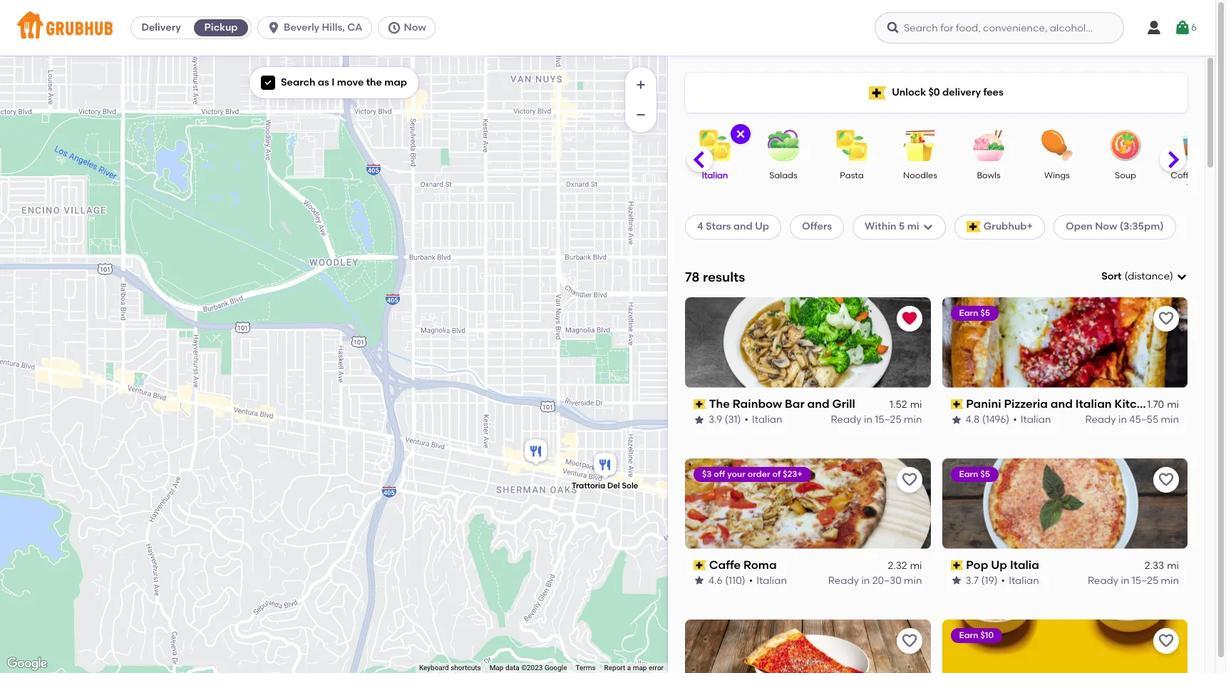 Task type: vqa. For each thing, say whether or not it's contained in the screenshot.
Delivery button
yes



Task type: locate. For each thing, give the bounding box(es) containing it.
svg image
[[1146, 19, 1163, 36], [267, 21, 281, 35], [387, 21, 401, 35], [264, 79, 272, 87], [735, 128, 747, 140], [923, 221, 934, 233]]

0 horizontal spatial grubhub plus flag logo image
[[869, 86, 887, 99]]

1 subscription pass image from the top
[[694, 399, 707, 409]]

20–30
[[873, 574, 902, 586]]

earn down 4.8
[[960, 469, 979, 479]]

wings
[[1045, 170, 1070, 180]]

now right open
[[1096, 221, 1118, 233]]

italian down italia
[[1009, 574, 1040, 586]]

map right a
[[633, 664, 647, 672]]

google image
[[4, 655, 51, 673]]

italian for roma
[[757, 574, 787, 586]]

caffe roma
[[709, 558, 777, 572]]

mi right 1.52
[[910, 399, 922, 411]]

star icon image left 4.8
[[951, 414, 962, 425]]

svg image
[[1175, 19, 1192, 36], [886, 21, 901, 35], [1177, 271, 1188, 283]]

1.70 mi
[[1148, 399, 1180, 411]]

earn $5 for pop
[[960, 469, 991, 479]]

noodles
[[904, 170, 938, 180]]

trattoria del sole image
[[591, 451, 619, 482]]

save this restaurant image for panini pizzeria and italian kitchen
[[1158, 310, 1175, 327]]

grubhub plus flag logo image for unlock $0 delivery fees
[[869, 86, 887, 99]]

1 horizontal spatial up
[[991, 558, 1008, 572]]

move
[[337, 76, 364, 88]]

• for up
[[1002, 574, 1006, 586]]

save this restaurant image
[[901, 471, 918, 488], [901, 632, 918, 649]]

1 vertical spatial $5
[[981, 469, 991, 479]]

0 horizontal spatial ready in 15–25 min
[[831, 413, 922, 425]]

ready in 15–25 min down 2.33
[[1088, 574, 1180, 586]]

1 vertical spatial earn $5
[[960, 469, 991, 479]]

0 vertical spatial save this restaurant image
[[901, 471, 918, 488]]

1 save this restaurant image from the top
[[901, 471, 918, 488]]

1 vertical spatial map
[[633, 664, 647, 672]]

• right (110)
[[749, 574, 753, 586]]

star icon image for panini pizzeria and italian kitchen
[[951, 414, 962, 425]]

ready in 20–30 min
[[829, 574, 922, 586]]

subscription pass image for panini pizzeria and italian kitchen
[[951, 399, 964, 409]]

and right stars
[[734, 221, 753, 233]]

• italian
[[745, 413, 783, 425], [1014, 413, 1052, 425], [749, 574, 787, 586], [1002, 574, 1040, 586]]

subscription pass image for pop up italia
[[951, 561, 964, 571]]

(3:35pm)
[[1120, 221, 1164, 233]]

keyboard
[[419, 664, 449, 672]]

• right (19) on the right bottom of page
[[1002, 574, 1006, 586]]

45–55
[[1130, 413, 1159, 425]]

fees
[[984, 86, 1004, 98]]

save this restaurant button
[[1154, 306, 1180, 331], [897, 467, 922, 493], [1154, 467, 1180, 493], [897, 628, 922, 654], [1154, 628, 1180, 654]]

and
[[1201, 170, 1218, 180], [734, 221, 753, 233], [808, 397, 830, 411], [1051, 397, 1073, 411]]

1 horizontal spatial ready in 15–25 min
[[1088, 574, 1180, 586]]

save this restaurant image for pop up italia
[[1158, 471, 1175, 488]]

1 vertical spatial now
[[1096, 221, 1118, 233]]

1 vertical spatial earn
[[960, 469, 979, 479]]

ready
[[831, 413, 862, 425], [1086, 413, 1117, 425], [829, 574, 859, 586], [1088, 574, 1119, 586]]

earn $10
[[960, 630, 994, 640]]

2.32
[[888, 560, 908, 572]]

0 vertical spatial save this restaurant image
[[1158, 310, 1175, 327]]

caffe
[[709, 558, 741, 572]]

©2023
[[521, 664, 543, 672]]

subscription pass image left "panini"
[[951, 399, 964, 409]]

ready for panini pizzeria and italian kitchen
[[1086, 413, 1117, 425]]

results
[[703, 269, 746, 285]]

• right the (31)
[[745, 413, 749, 425]]

2 $5 from the top
[[981, 469, 991, 479]]

1 vertical spatial 15–25
[[1132, 574, 1159, 586]]

stars
[[706, 221, 731, 233]]

None field
[[1102, 270, 1188, 284]]

delivery button
[[131, 16, 191, 39]]

2.32 mi
[[888, 560, 922, 572]]

$5 for pop
[[981, 469, 991, 479]]

hills,
[[322, 21, 345, 34]]

1 vertical spatial subscription pass image
[[694, 561, 707, 571]]

0 vertical spatial now
[[404, 21, 426, 34]]

0 horizontal spatial up
[[755, 221, 770, 233]]

in for the rainbow bar and grill
[[864, 413, 873, 425]]

2 subscription pass image from the top
[[694, 561, 707, 571]]

earn left $10
[[960, 630, 979, 640]]

italian for up
[[1009, 574, 1040, 586]]

min for italia
[[1161, 574, 1180, 586]]

italia
[[1010, 558, 1040, 572]]

trattoria
[[572, 482, 605, 491]]

svg image right ca
[[387, 21, 401, 35]]

a
[[627, 664, 631, 672]]

1 horizontal spatial grubhub plus flag logo image
[[967, 221, 981, 233]]

• italian down roma
[[749, 574, 787, 586]]

15–25 down 2.33
[[1132, 574, 1159, 586]]

rainbow
[[733, 397, 783, 411]]

1 vertical spatial save this restaurant image
[[901, 632, 918, 649]]

mi right 1.70
[[1168, 399, 1180, 411]]

pickup
[[204, 21, 238, 34]]

min down 1.70 mi
[[1161, 413, 1180, 425]]

save this restaurant button for caffe roma
[[897, 467, 922, 493]]

mi
[[908, 221, 920, 233], [910, 399, 922, 411], [1168, 399, 1180, 411], [910, 560, 922, 572], [1168, 560, 1180, 572]]

subscription pass image
[[951, 399, 964, 409], [951, 561, 964, 571]]

5
[[899, 221, 905, 233]]

1 save this restaurant image from the top
[[1158, 310, 1175, 327]]

subscription pass image
[[694, 399, 707, 409], [694, 561, 707, 571]]

4.8 (1496)
[[966, 413, 1010, 425]]

4 stars and up
[[697, 221, 770, 233]]

panini pizzeria and italian kitchen logo image
[[942, 297, 1188, 388]]

0 horizontal spatial 15–25
[[875, 413, 902, 425]]

1 $5 from the top
[[981, 308, 991, 318]]

svg image left '6' button
[[1146, 19, 1163, 36]]

0 vertical spatial subscription pass image
[[694, 399, 707, 409]]

(31)
[[725, 413, 741, 425]]

1 vertical spatial up
[[991, 558, 1008, 572]]

• italian down italia
[[1002, 574, 1040, 586]]

in
[[864, 413, 873, 425], [1119, 413, 1127, 425], [862, 574, 870, 586], [1121, 574, 1130, 586]]

1 earn from the top
[[960, 308, 979, 318]]

1 earn $5 from the top
[[960, 308, 991, 318]]

earn $5 right saved restaurant 'button'
[[960, 308, 991, 318]]

italian down italian image
[[702, 170, 728, 180]]

now button
[[378, 16, 441, 39]]

save this restaurant image
[[1158, 310, 1175, 327], [1158, 471, 1175, 488], [1158, 632, 1175, 649]]

earn $5 down 4.8
[[960, 469, 991, 479]]

2 subscription pass image from the top
[[951, 561, 964, 571]]

italian for pizzeria
[[1021, 413, 1052, 425]]

in for panini pizzeria and italian kitchen
[[1119, 413, 1127, 425]]

star icon image left 3.9
[[694, 414, 705, 425]]

in for pop up italia
[[1121, 574, 1130, 586]]

0 vertical spatial ready in 15–25 min
[[831, 413, 922, 425]]

2 earn from the top
[[960, 469, 979, 479]]

1 subscription pass image from the top
[[951, 399, 964, 409]]

bar
[[785, 397, 805, 411]]

up right stars
[[755, 221, 770, 233]]

• italian for pizzeria
[[1014, 413, 1052, 425]]

15–25 down 1.52
[[875, 413, 902, 425]]

4.8
[[966, 413, 980, 425]]

2 save this restaurant image from the top
[[901, 632, 918, 649]]

$3
[[702, 469, 712, 479]]

3.9
[[709, 413, 723, 425]]

min for and
[[1161, 413, 1180, 425]]

15–25
[[875, 413, 902, 425], [1132, 574, 1159, 586]]

off
[[714, 469, 726, 479]]

italian
[[702, 170, 728, 180], [1076, 397, 1112, 411], [752, 413, 783, 425], [1021, 413, 1052, 425], [757, 574, 787, 586], [1009, 574, 1040, 586]]

and up "tea"
[[1201, 170, 1218, 180]]

subscription pass image left caffe
[[694, 561, 707, 571]]

now right ca
[[404, 21, 426, 34]]

pickup button
[[191, 16, 251, 39]]

• italian for up
[[1002, 574, 1040, 586]]

• italian down the pizzeria
[[1014, 413, 1052, 425]]

map
[[385, 76, 407, 88], [633, 664, 647, 672]]

saved restaurant image
[[901, 310, 918, 327]]

mi for bar
[[910, 399, 922, 411]]

star icon image
[[694, 414, 705, 425], [951, 414, 962, 425], [694, 575, 705, 587], [951, 575, 962, 587]]

italian down the pizzeria
[[1021, 413, 1052, 425]]

1 vertical spatial grubhub plus flag logo image
[[967, 221, 981, 233]]

grubhub plus flag logo image left grubhub+
[[967, 221, 981, 233]]

star icon image left 4.6
[[694, 575, 705, 587]]

2 save this restaurant image from the top
[[1158, 471, 1175, 488]]

salads
[[770, 170, 798, 180]]

• down the pizzeria
[[1014, 413, 1018, 425]]

0 vertical spatial $5
[[981, 308, 991, 318]]

1.70
[[1148, 399, 1165, 411]]

0 horizontal spatial map
[[385, 76, 407, 88]]

grubhub plus flag logo image left unlock
[[869, 86, 887, 99]]

0 vertical spatial 15–25
[[875, 413, 902, 425]]

map region
[[0, 0, 692, 673]]

italian up ready in 45–55 min
[[1076, 397, 1112, 411]]

1 vertical spatial subscription pass image
[[951, 561, 964, 571]]

• italian down rainbow
[[745, 413, 783, 425]]

the
[[366, 76, 382, 88]]

wings image
[[1033, 130, 1083, 161]]

subscription pass image left the
[[694, 399, 707, 409]]

3 save this restaurant image from the top
[[1158, 632, 1175, 649]]

map right the
[[385, 76, 407, 88]]

0 vertical spatial earn
[[960, 308, 979, 318]]

3.7 (19)
[[966, 574, 998, 586]]

min down 1.52 mi
[[904, 413, 922, 425]]

min down the 2.33 mi
[[1161, 574, 1180, 586]]

report
[[604, 664, 626, 672]]

1 horizontal spatial 15–25
[[1132, 574, 1159, 586]]

2 vertical spatial save this restaurant image
[[1158, 632, 1175, 649]]

pop
[[966, 558, 989, 572]]

•
[[745, 413, 749, 425], [1014, 413, 1018, 425], [749, 574, 753, 586], [1002, 574, 1006, 586]]

svg image left "beverly"
[[267, 21, 281, 35]]

svg image right 5
[[923, 221, 934, 233]]

0 vertical spatial subscription pass image
[[951, 399, 964, 409]]

mi for and
[[1168, 399, 1180, 411]]

subscription pass image left pop
[[951, 561, 964, 571]]

(
[[1125, 270, 1128, 282]]

1 vertical spatial ready in 15–25 min
[[1088, 574, 1180, 586]]

3 earn from the top
[[960, 630, 979, 640]]

15–25 for pop up italia
[[1132, 574, 1159, 586]]

ready in 15–25 min
[[831, 413, 922, 425], [1088, 574, 1180, 586]]

the
[[709, 397, 730, 411]]

6 button
[[1175, 15, 1197, 41]]

italian down roma
[[757, 574, 787, 586]]

3.9 (31)
[[709, 413, 741, 425]]

0 vertical spatial earn $5
[[960, 308, 991, 318]]

beverly
[[284, 21, 320, 34]]

2 earn $5 from the top
[[960, 469, 991, 479]]

italian down rainbow
[[752, 413, 783, 425]]

up
[[755, 221, 770, 233], [991, 558, 1008, 572]]

grubhub plus flag logo image for grubhub+
[[967, 221, 981, 233]]

1 vertical spatial save this restaurant image
[[1158, 471, 1175, 488]]

grubhub plus flag logo image
[[869, 86, 887, 99], [967, 221, 981, 233]]

earn right saved restaurant 'button'
[[960, 308, 979, 318]]

4
[[697, 221, 704, 233]]

italian for rainbow
[[752, 413, 783, 425]]

star icon image left 3.7
[[951, 575, 962, 587]]

mulberry street pizzeria logo image
[[685, 619, 931, 673]]

unlock $0 delivery fees
[[892, 86, 1004, 98]]

star icon image for pop up italia
[[951, 575, 962, 587]]

the rainbow bar and grill
[[709, 397, 856, 411]]

save this restaurant button for pop up italia
[[1154, 467, 1180, 493]]

earn for panini
[[960, 308, 979, 318]]

mi right 2.33
[[1168, 560, 1180, 572]]

star icon image for caffe roma
[[694, 575, 705, 587]]

mi right 2.32
[[910, 560, 922, 572]]

1 horizontal spatial map
[[633, 664, 647, 672]]

0 vertical spatial grubhub plus flag logo image
[[869, 86, 887, 99]]

pizzeria
[[1004, 397, 1048, 411]]

2 vertical spatial earn
[[960, 630, 979, 640]]

Search for food, convenience, alcohol... search field
[[875, 12, 1125, 44]]

0 horizontal spatial now
[[404, 21, 426, 34]]

ready for pop up italia
[[1088, 574, 1119, 586]]

earn
[[960, 308, 979, 318], [960, 469, 979, 479], [960, 630, 979, 640]]

$5 for panini
[[981, 308, 991, 318]]

ready in 15–25 min down 1.52
[[831, 413, 922, 425]]

min
[[904, 413, 922, 425], [1161, 413, 1180, 425], [904, 574, 922, 586], [1161, 574, 1180, 586]]

up up (19) on the right bottom of page
[[991, 558, 1008, 572]]



Task type: describe. For each thing, give the bounding box(es) containing it.
coffee and tea image
[[1170, 130, 1220, 161]]

grill
[[833, 397, 856, 411]]

2.33 mi
[[1145, 560, 1180, 572]]

plus icon image
[[634, 78, 648, 92]]

trattoria del sole
[[572, 482, 638, 491]]

soup image
[[1101, 130, 1151, 161]]

$0
[[929, 86, 940, 98]]

78
[[685, 269, 700, 285]]

google
[[545, 664, 567, 672]]

and right the pizzeria
[[1051, 397, 1073, 411]]

proceed
[[1191, 539, 1227, 551]]

min down the 2.32 mi on the right bottom
[[904, 574, 922, 586]]

italian image
[[690, 130, 740, 161]]

earn for pop
[[960, 469, 979, 479]]

your
[[728, 469, 746, 479]]

and right bar
[[808, 397, 830, 411]]

terms link
[[576, 664, 596, 672]]

map data ©2023 google
[[490, 664, 567, 672]]

78 results
[[685, 269, 746, 285]]

ready in 15–25 min for pop up italia
[[1088, 574, 1180, 586]]

del
[[607, 482, 620, 491]]

ready in 45–55 min
[[1086, 413, 1180, 425]]

in for caffe roma
[[862, 574, 870, 586]]

data
[[506, 664, 520, 672]]

svg image inside '6' button
[[1175, 19, 1192, 36]]

ready in 15–25 min for the rainbow bar and grill
[[831, 413, 922, 425]]

grubhub+
[[984, 221, 1033, 233]]

main navigation navigation
[[0, 0, 1216, 56]]

svg image inside beverly hills, ca button
[[267, 21, 281, 35]]

midici the neapolitan pizza company image
[[522, 437, 550, 469]]

sort ( distance )
[[1102, 270, 1174, 282]]

delivery
[[943, 86, 981, 98]]

0 vertical spatial up
[[755, 221, 770, 233]]

bowls image
[[964, 130, 1014, 161]]

mi for italia
[[1168, 560, 1180, 572]]

keyboard shortcuts button
[[419, 663, 481, 673]]

save this restaurant button for panini pizzeria and italian kitchen
[[1154, 306, 1180, 331]]

svg image inside now button
[[387, 21, 401, 35]]

15–25 for the rainbow bar and grill
[[875, 413, 902, 425]]

svg image left "search"
[[264, 79, 272, 87]]

mi right 5
[[908, 221, 920, 233]]

search as i move the map
[[281, 76, 407, 88]]

ca
[[347, 21, 363, 34]]

i
[[332, 76, 335, 88]]

within 5 mi
[[865, 221, 920, 233]]

• for rainbow
[[745, 413, 749, 425]]

beverly hills, ca
[[284, 21, 363, 34]]

ready for the rainbow bar and grill
[[831, 413, 862, 425]]

4.6 (110)
[[709, 574, 746, 586]]

pasta image
[[827, 130, 877, 161]]

$23+
[[783, 469, 803, 479]]

error
[[649, 664, 664, 672]]

(1496)
[[983, 413, 1010, 425]]

soup
[[1115, 170, 1137, 180]]

1 horizontal spatial now
[[1096, 221, 1118, 233]]

caffe roma logo image
[[685, 458, 931, 549]]

pasta
[[840, 170, 864, 180]]

coffee and tea
[[1171, 170, 1218, 193]]

3.7
[[966, 574, 979, 586]]

map
[[490, 664, 504, 672]]

sole
[[622, 482, 638, 491]]

$3 off your order of $23+
[[702, 469, 803, 479]]

(110)
[[725, 574, 746, 586]]

bowls
[[977, 170, 1001, 180]]

subscription pass image for the rainbow bar and grill
[[694, 399, 707, 409]]

$10
[[981, 630, 994, 640]]

subscription pass image for caffe roma
[[694, 561, 707, 571]]

and inside coffee and tea
[[1201, 170, 1218, 180]]

report a map error link
[[604, 664, 664, 672]]

the rainbow bar and grill logo image
[[685, 297, 931, 388]]

now inside now button
[[404, 21, 426, 34]]

2.33
[[1145, 560, 1165, 572]]

tea
[[1187, 183, 1202, 193]]

panini
[[966, 397, 1002, 411]]

as
[[318, 76, 329, 88]]

coffee
[[1171, 170, 1199, 180]]

(19)
[[982, 574, 998, 586]]

salads image
[[759, 130, 809, 161]]

)
[[1170, 270, 1174, 282]]

unlock
[[892, 86, 926, 98]]

0 vertical spatial map
[[385, 76, 407, 88]]

beverly hills, ca button
[[258, 16, 378, 39]]

terms
[[576, 664, 596, 672]]

1.52
[[890, 399, 908, 411]]

pop up italia
[[966, 558, 1040, 572]]

report a map error
[[604, 664, 664, 672]]

1.52 mi
[[890, 399, 922, 411]]

panini pizzeria and italian kitchen
[[966, 397, 1158, 411]]

within
[[865, 221, 897, 233]]

pop up italia logo image
[[942, 458, 1188, 549]]

delivery
[[142, 21, 181, 34]]

keyboard shortcuts
[[419, 664, 481, 672]]

kitchen
[[1115, 397, 1158, 411]]

ready for caffe roma
[[829, 574, 859, 586]]

roma
[[744, 558, 777, 572]]

search
[[281, 76, 316, 88]]

• for roma
[[749, 574, 753, 586]]

impasta logo image
[[942, 619, 1188, 673]]

offers
[[802, 221, 832, 233]]

save this restaurant image inside button
[[901, 471, 918, 488]]

• for pizzeria
[[1014, 413, 1018, 425]]

6
[[1192, 21, 1197, 33]]

noodles image
[[896, 130, 946, 161]]

order
[[748, 469, 771, 479]]

min for bar
[[904, 413, 922, 425]]

open
[[1066, 221, 1093, 233]]

star icon image for the rainbow bar and grill
[[694, 414, 705, 425]]

none field containing sort
[[1102, 270, 1188, 284]]

distance
[[1128, 270, 1170, 282]]

• italian for rainbow
[[745, 413, 783, 425]]

earn $5 for panini
[[960, 308, 991, 318]]

minus icon image
[[634, 108, 648, 122]]

svg image left the salads image
[[735, 128, 747, 140]]

• italian for roma
[[749, 574, 787, 586]]

saved restaurant button
[[897, 306, 922, 331]]



